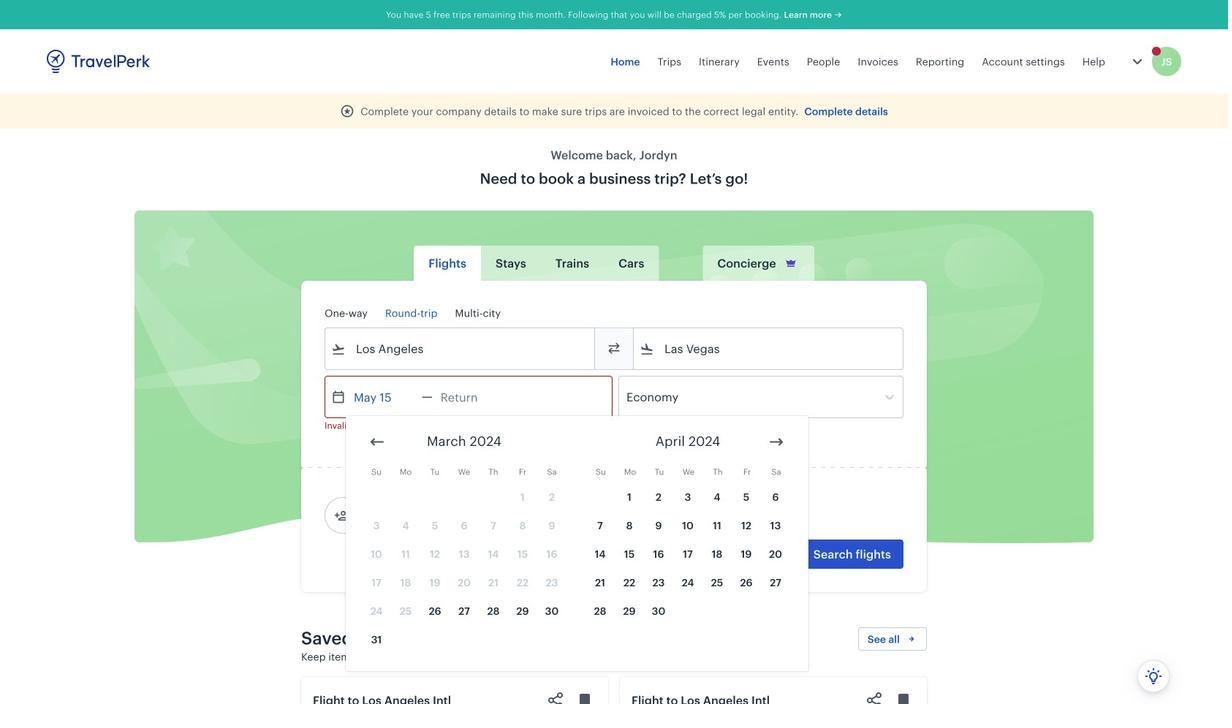 Task type: describe. For each thing, give the bounding box(es) containing it.
To search field
[[655, 337, 884, 361]]



Task type: locate. For each thing, give the bounding box(es) containing it.
calendar application
[[346, 416, 1229, 671]]

Depart text field
[[346, 377, 422, 418]]

move forward to switch to the next month. image
[[768, 433, 785, 451]]

Add first traveler search field
[[349, 504, 501, 527]]

Return text field
[[433, 377, 509, 418]]

move backward to switch to the previous month. image
[[369, 433, 386, 451]]

From search field
[[346, 337, 576, 361]]



